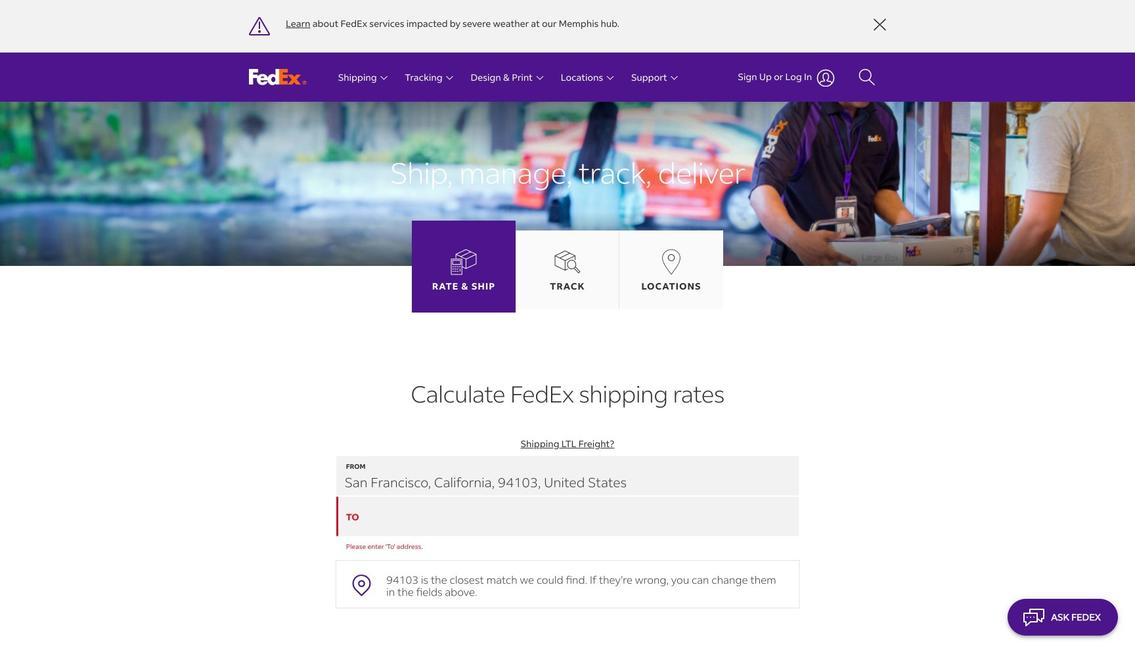Task type: locate. For each thing, give the bounding box(es) containing it.
tab list
[[412, 221, 723, 313]]

fedex logo image
[[249, 69, 307, 85]]

get rate and shipping details tab
[[432, 280, 495, 292]]

tab
[[412, 221, 516, 313], [516, 231, 619, 309], [619, 231, 723, 309]]

From address, type in the full address your mailing from. Then use the drop down that appears to select the best address match, below. If you cannot use drop down.  Call 1 800 4 6 3 3 3 3 9. text field
[[336, 456, 799, 496]]



Task type: describe. For each thing, give the bounding box(es) containing it.
get location information tab
[[641, 280, 701, 292]]

close the alert image
[[874, 18, 886, 31]]

get tracking information tab
[[550, 280, 585, 292]]

To address, type in the full address your mailing from. Then use the drop down that appears to select the best address match, below. If you cannot use drop down.  Call 1 800 4 6 3 3 3 3 9. text field
[[336, 497, 799, 536]]

sign up or log in image
[[817, 69, 835, 87]]

search image
[[859, 68, 876, 88]]



Task type: vqa. For each thing, say whether or not it's contained in the screenshot.
Close the Alert image
yes



